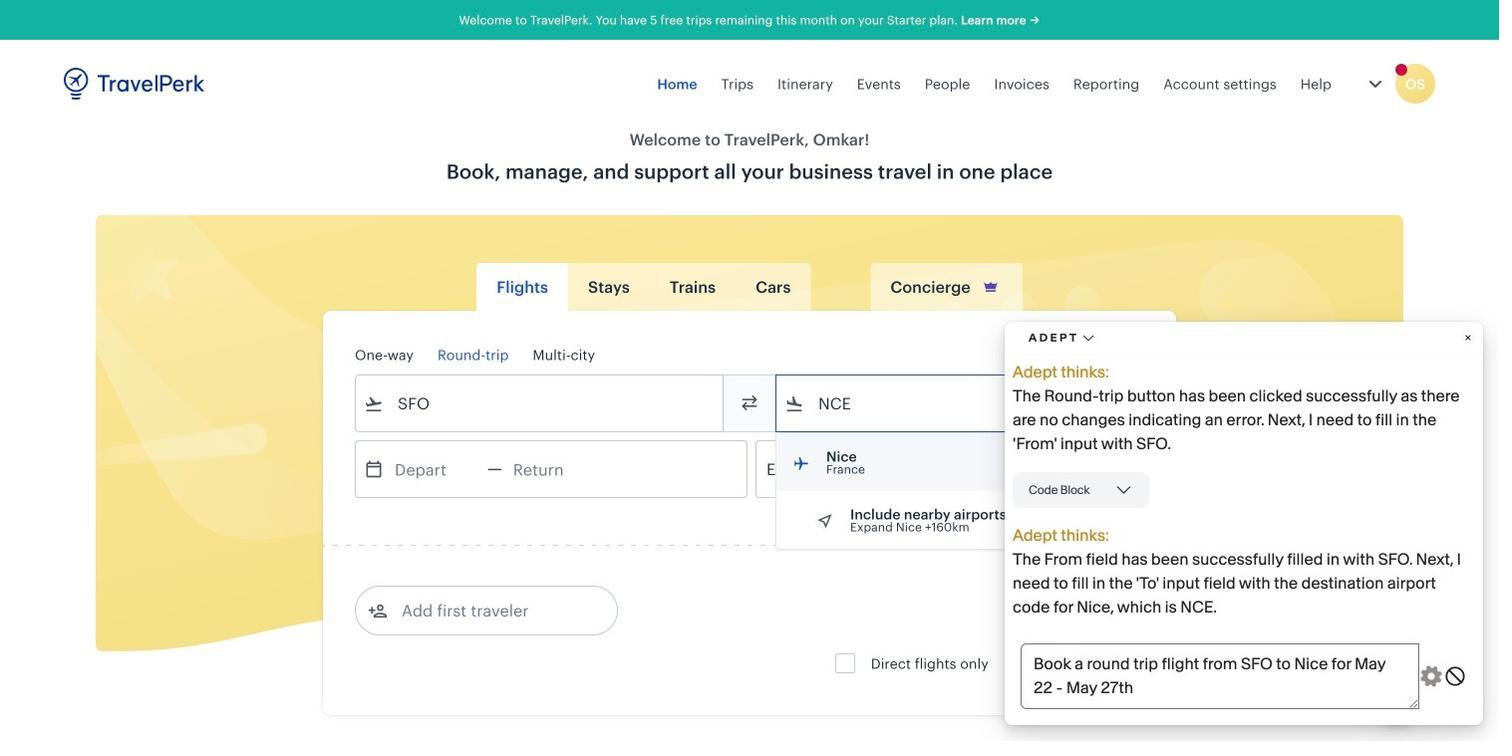 Task type: locate. For each thing, give the bounding box(es) containing it.
To search field
[[804, 388, 1117, 420]]

Return text field
[[502, 442, 606, 497]]

Depart text field
[[384, 442, 487, 497]]

Add first traveler search field
[[388, 595, 595, 627]]



Task type: describe. For each thing, give the bounding box(es) containing it.
From search field
[[384, 388, 697, 420]]



